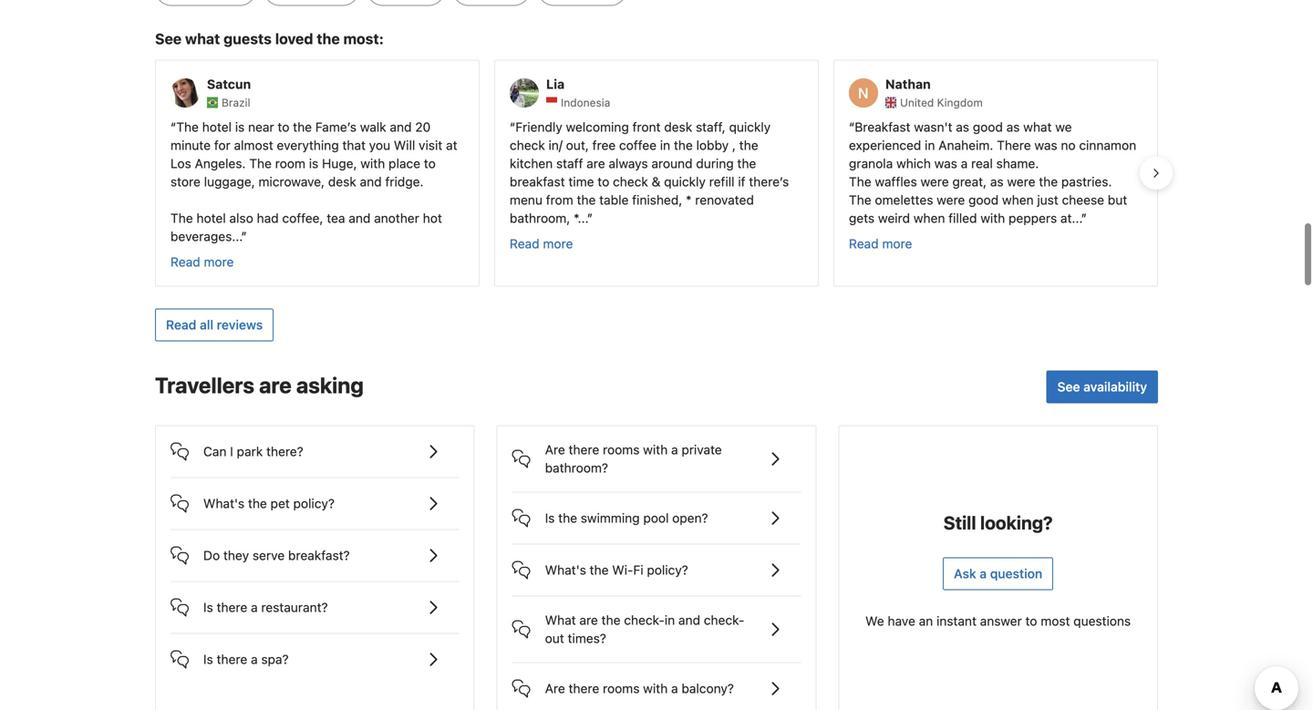 Task type: describe. For each thing, give the bounding box(es) containing it.
desk inside " friendly welcoming front desk staff, quickly check in/ out, free coffee in the lobby , the kitchen staff are always around during the breakfast time to check & quickly refill if there's menu from the table  finished, * renovated bathroom, *...
[[664, 120, 692, 135]]

policy? inside button
[[647, 563, 688, 578]]

lia
[[546, 76, 565, 91]]

read more for " breakfast wasn't as good as what we experienced in anaheim. there was no cinnamon granola which was a real shame. the waffles were great, as were the pastries. the omelettes were good when just cheese but gets weird when filled with peppers at...
[[849, 236, 912, 251]]

in inside the what are the check-in and check- out times?
[[665, 613, 675, 628]]

and inside the what are the check-in and check- out times?
[[678, 613, 700, 628]]

at
[[446, 138, 457, 153]]

0 vertical spatial what
[[185, 30, 220, 47]]

more for friendly welcoming front desk staff, quickly check in/ out, free coffee in the lobby , the kitchen staff are always around during the breakfast time to check & quickly refill if there's menu from the table  finished, * renovated bathroom, *...
[[543, 236, 573, 251]]

serve
[[253, 548, 285, 563]]

an
[[919, 614, 933, 629]]

a inside " breakfast wasn't as good as what we experienced in anaheim. there was no cinnamon granola which was a real shame. the waffles were great, as were the pastries. the omelettes were good when just cheese but gets weird when filled with peppers at...
[[961, 156, 968, 171]]

another
[[374, 211, 419, 226]]

microwave,
[[258, 174, 325, 189]]

policy? inside 'button'
[[293, 496, 335, 511]]

read more button for " friendly welcoming front desk staff, quickly check in/ out, free coffee in the lobby , the kitchen staff are always around during the breakfast time to check & quickly refill if there's menu from the table  finished, * renovated bathroom, *...
[[510, 235, 573, 253]]

ask a question button
[[943, 558, 1053, 591]]

,
[[732, 138, 736, 153]]

with inside button
[[643, 681, 668, 696]]

can
[[203, 444, 227, 459]]

can i park there?
[[203, 444, 303, 459]]

united kingdom image
[[885, 97, 896, 108]]

out
[[545, 631, 564, 646]]

coffee
[[619, 138, 657, 153]]

the up beverages...
[[171, 211, 193, 226]]

beverages...
[[171, 229, 241, 244]]

just
[[1037, 193, 1059, 208]]

fi
[[633, 563, 643, 578]]

table
[[599, 193, 629, 208]]

instant
[[937, 614, 977, 629]]

is there a spa? button
[[171, 634, 459, 671]]

looking?
[[980, 512, 1053, 534]]

to down "visit"
[[424, 156, 436, 171]]

waffles
[[875, 174, 917, 189]]

0 vertical spatial hotel
[[202, 120, 232, 135]]

there for are there rooms with a private bathroom?
[[569, 442, 599, 457]]

time
[[569, 174, 594, 189]]

most:
[[343, 30, 384, 47]]

with inside are there rooms with a private bathroom?
[[643, 442, 668, 457]]

what are the check-in and check- out times? button
[[512, 597, 801, 648]]

brazil
[[222, 96, 250, 109]]

is for is there a spa?
[[203, 652, 213, 667]]

*...
[[574, 211, 587, 226]]

there for are there rooms with a balcony?
[[569, 681, 599, 696]]

with inside " the hotel is near to the fame's walk and 20 minute for almost everything that you will visit at los angeles. the room is huge, with place to store luggage, microwave, desk and fridge. the hotel also had coffee, tea and another hot beverages...
[[361, 156, 385, 171]]

question
[[990, 566, 1043, 581]]

all
[[200, 317, 213, 333]]

answer
[[980, 614, 1022, 629]]

breakfast?
[[288, 548, 350, 563]]

desk inside " the hotel is near to the fame's walk and 20 minute for almost everything that you will visit at los angeles. the room is huge, with place to store luggage, microwave, desk and fridge. the hotel also had coffee, tea and another hot beverages...
[[328, 174, 356, 189]]

0 vertical spatial good
[[973, 120, 1003, 135]]

see availability button
[[1047, 371, 1158, 404]]

1 horizontal spatial was
[[1035, 138, 1058, 153]]

minute
[[171, 138, 211, 153]]

&
[[652, 174, 661, 189]]

what inside " breakfast wasn't as good as what we experienced in anaheim. there was no cinnamon granola which was a real shame. the waffles were great, as were the pastries. the omelettes were good when just cheese but gets weird when filled with peppers at...
[[1023, 120, 1052, 135]]

coffee,
[[282, 211, 323, 226]]

which
[[896, 156, 931, 171]]

open?
[[672, 511, 708, 526]]

room
[[275, 156, 305, 171]]

0 vertical spatial check
[[510, 138, 545, 153]]

breakfast
[[510, 174, 565, 189]]

" for hotel
[[241, 229, 247, 244]]

a left balcony?
[[671, 681, 678, 696]]

are for travellers are asking
[[259, 373, 292, 398]]

anaheim.
[[939, 138, 993, 153]]

wasn't
[[914, 120, 953, 135]]

breakfast
[[855, 120, 911, 135]]

see for see what guests loved the most:
[[155, 30, 182, 47]]

are there rooms with a balcony? button
[[512, 664, 801, 700]]

1 vertical spatial when
[[914, 211, 945, 226]]

staff
[[556, 156, 583, 171]]

there for is there a spa?
[[217, 652, 247, 667]]

is for is there a restaurant?
[[203, 600, 213, 615]]

20
[[415, 120, 431, 135]]

" for " breakfast wasn't as good as what we experienced in anaheim. there was no cinnamon granola which was a real shame. the waffles were great, as were the pastries. the omelettes were good when just cheese but gets weird when filled with peppers at...
[[849, 120, 855, 135]]

0 vertical spatial when
[[1002, 193, 1034, 208]]

the right ,
[[739, 138, 758, 153]]

availability
[[1084, 379, 1147, 395]]

in inside " friendly welcoming front desk staff, quickly check in/ out, free coffee in the lobby , the kitchen staff are always around during the breakfast time to check & quickly refill if there's menu from the table  finished, * renovated bathroom, *...
[[660, 138, 670, 153]]

you
[[369, 138, 390, 153]]

are for are there rooms with a private bathroom?
[[545, 442, 565, 457]]

out,
[[566, 138, 589, 153]]

2 check- from the left
[[704, 613, 745, 628]]

and up will
[[390, 120, 412, 135]]

huge,
[[322, 156, 357, 171]]

see availability
[[1058, 379, 1147, 395]]

can i park there? button
[[171, 426, 459, 463]]

cinnamon
[[1079, 138, 1136, 153]]

bathroom?
[[545, 461, 608, 476]]

real
[[971, 156, 993, 171]]

read inside button
[[166, 317, 196, 333]]

i
[[230, 444, 233, 459]]

that
[[342, 138, 366, 153]]

guests
[[224, 30, 272, 47]]

read all reviews
[[166, 317, 263, 333]]

the inside 'what's the wi-fi policy?' button
[[590, 563, 609, 578]]

private
[[682, 442, 722, 457]]

there
[[997, 138, 1031, 153]]

in/
[[549, 138, 563, 153]]

there for is there a restaurant?
[[217, 600, 247, 615]]

were up filled
[[937, 193, 965, 208]]

we
[[1055, 120, 1072, 135]]

finished,
[[632, 193, 682, 208]]

are there rooms with a balcony?
[[545, 681, 734, 696]]

to inside " friendly welcoming front desk staff, quickly check in/ out, free coffee in the lobby , the kitchen staff are always around during the breakfast time to check & quickly refill if there's menu from the table  finished, * renovated bathroom, *...
[[598, 174, 609, 189]]

and left fridge.
[[360, 174, 382, 189]]

hot
[[423, 211, 442, 226]]

" for table
[[587, 211, 593, 226]]

rooms for balcony?
[[603, 681, 640, 696]]

shame.
[[996, 156, 1039, 171]]

read for " breakfast wasn't as good as what we experienced in anaheim. there was no cinnamon granola which was a real shame. the waffles were great, as were the pastries. the omelettes were good when just cheese but gets weird when filled with peppers at...
[[849, 236, 879, 251]]

indonesia image
[[546, 97, 557, 108]]

the up minute
[[176, 120, 199, 135]]

" friendly welcoming front desk staff, quickly check in/ out, free coffee in the lobby , the kitchen staff are always around during the breakfast time to check & quickly refill if there's menu from the table  finished, * renovated bathroom, *...
[[510, 120, 789, 226]]

pastries.
[[1061, 174, 1112, 189]]

read more button for " the hotel is near to the fame's walk and 20 minute for almost everything that you will visit at los angeles. the room is huge, with place to store luggage, microwave, desk and fridge. the hotel also had coffee, tea and another hot beverages...
[[171, 253, 234, 271]]

and right tea
[[349, 211, 371, 226]]

is for is the swimming pool open?
[[545, 511, 555, 526]]

1 horizontal spatial quickly
[[729, 120, 771, 135]]

the down granola
[[849, 174, 871, 189]]

lobby
[[696, 138, 729, 153]]

to left most
[[1026, 614, 1037, 629]]

everything
[[277, 138, 339, 153]]

always
[[609, 156, 648, 171]]

renovated
[[695, 193, 754, 208]]

what are the check-in and check- out times?
[[545, 613, 745, 646]]

a inside "button"
[[251, 600, 258, 615]]

balcony?
[[682, 681, 734, 696]]

1 check- from the left
[[624, 613, 665, 628]]

visit
[[419, 138, 443, 153]]



Task type: locate. For each thing, give the bounding box(es) containing it.
what left guests
[[185, 30, 220, 47]]

this is a carousel with rotating slides. it displays featured reviews of the property. use next and previous buttons to navigate. region
[[140, 52, 1173, 294]]

is the swimming pool open? button
[[512, 493, 801, 530]]

" breakfast wasn't as good as what we experienced in anaheim. there was no cinnamon granola which was a real shame. the waffles were great, as were the pastries. the omelettes were good when just cheese but gets weird when filled with peppers at...
[[849, 120, 1136, 226]]

" inside " friendly welcoming front desk staff, quickly check in/ out, free coffee in the lobby , the kitchen staff are always around during the breakfast time to check & quickly refill if there's menu from the table  finished, * renovated bathroom, *...
[[510, 120, 515, 135]]

read for " friendly welcoming front desk staff, quickly check in/ out, free coffee in the lobby , the kitchen staff are always around during the breakfast time to check & quickly refill if there's menu from the table  finished, * renovated bathroom, *...
[[510, 236, 540, 251]]

are up times?
[[579, 613, 598, 628]]

0 horizontal spatial "
[[241, 229, 247, 244]]

what's the pet policy?
[[203, 496, 335, 511]]

0 horizontal spatial see
[[155, 30, 182, 47]]

desk right front
[[664, 120, 692, 135]]

policy? right pet
[[293, 496, 335, 511]]

is left near
[[235, 120, 245, 135]]

check up kitchen
[[510, 138, 545, 153]]

1 vertical spatial was
[[934, 156, 957, 171]]

the down time
[[577, 193, 596, 208]]

as up "there"
[[1006, 120, 1020, 135]]

" up kitchen
[[510, 120, 515, 135]]

2 vertical spatial are
[[579, 613, 598, 628]]

hotel up the for
[[202, 120, 232, 135]]

more
[[543, 236, 573, 251], [882, 236, 912, 251], [204, 255, 234, 270]]

free
[[592, 138, 616, 153]]

0 horizontal spatial "
[[171, 120, 176, 135]]

to
[[278, 120, 289, 135], [424, 156, 436, 171], [598, 174, 609, 189], [1026, 614, 1037, 629]]

refill
[[709, 174, 735, 189]]

was down anaheim.
[[934, 156, 957, 171]]

1 horizontal spatial what
[[1023, 120, 1052, 135]]

1 vertical spatial policy?
[[647, 563, 688, 578]]

the up just
[[1039, 174, 1058, 189]]

a left real
[[961, 156, 968, 171]]

0 horizontal spatial desk
[[328, 174, 356, 189]]

more for breakfast wasn't as good as what we experienced in anaheim. there was no cinnamon granola which was a real shame. the waffles were great, as were the pastries. the omelettes were good when just cheese but gets weird when filled with peppers at...
[[882, 236, 912, 251]]

see for see availability
[[1058, 379, 1080, 395]]

" up minute
[[171, 120, 176, 135]]

will
[[394, 138, 415, 153]]

see inside button
[[1058, 379, 1080, 395]]

are for what are the check-in and check- out times?
[[579, 613, 598, 628]]

1 horizontal spatial "
[[510, 120, 515, 135]]

granola
[[849, 156, 893, 171]]

read more button for " breakfast wasn't as good as what we experienced in anaheim. there was no cinnamon granola which was a real shame. the waffles were great, as were the pastries. the omelettes were good when just cheese but gets weird when filled with peppers at...
[[849, 235, 912, 253]]

and down 'what's the wi-fi policy?' button
[[678, 613, 700, 628]]

" down time
[[587, 211, 593, 226]]

0 horizontal spatial read more button
[[171, 253, 234, 271]]

1 horizontal spatial check-
[[704, 613, 745, 628]]

the inside is the swimming pool open? button
[[558, 511, 577, 526]]

was left no
[[1035, 138, 1058, 153]]

1 vertical spatial are
[[259, 373, 292, 398]]

policy? right fi
[[647, 563, 688, 578]]

read more for " friendly welcoming front desk staff, quickly check in/ out, free coffee in the lobby , the kitchen staff are always around during the breakfast time to check & quickly refill if there's menu from the table  finished, * renovated bathroom, *...
[[510, 236, 573, 251]]

welcoming
[[566, 120, 629, 135]]

2 horizontal spatial read more
[[849, 236, 912, 251]]

check- up balcony?
[[704, 613, 745, 628]]

there left spa?
[[217, 652, 247, 667]]

near
[[248, 120, 274, 135]]

the up around
[[674, 138, 693, 153]]

we have an instant answer to most questions
[[866, 614, 1131, 629]]

with left balcony?
[[643, 681, 668, 696]]

a inside are there rooms with a private bathroom?
[[671, 442, 678, 457]]

there down times?
[[569, 681, 599, 696]]

brazil image
[[207, 97, 218, 108]]

read more for " the hotel is near to the fame's walk and 20 minute for almost everything that you will visit at los angeles. the room is huge, with place to store luggage, microwave, desk and fridge. the hotel also had coffee, tea and another hot beverages...
[[171, 255, 234, 270]]

a left private
[[671, 442, 678, 457]]

rooms up bathroom?
[[603, 442, 640, 457]]

0 horizontal spatial what's
[[203, 496, 245, 511]]

to right near
[[278, 120, 289, 135]]

2 horizontal spatial more
[[882, 236, 912, 251]]

are inside button
[[545, 681, 565, 696]]

0 vertical spatial quickly
[[729, 120, 771, 135]]

is down bathroom?
[[545, 511, 555, 526]]

the left pet
[[248, 496, 267, 511]]

united
[[900, 96, 934, 109]]

read more down "weird"
[[849, 236, 912, 251]]

what's down i
[[203, 496, 245, 511]]

2 horizontal spatial as
[[1006, 120, 1020, 135]]

there down the they
[[217, 600, 247, 615]]

there inside are there rooms with a private bathroom?
[[569, 442, 599, 457]]

the inside " the hotel is near to the fame's walk and 20 minute for almost everything that you will visit at los angeles. the room is huge, with place to store luggage, microwave, desk and fridge. the hotel also had coffee, tea and another hot beverages...
[[293, 120, 312, 135]]

rooms inside are there rooms with a private bathroom?
[[603, 442, 640, 457]]

check down always
[[613, 174, 648, 189]]

1 are from the top
[[545, 442, 565, 457]]

are down 'free'
[[587, 156, 605, 171]]

the up times?
[[602, 613, 621, 628]]

is there a spa?
[[203, 652, 289, 667]]

3 " from the left
[[849, 120, 855, 135]]

is down do
[[203, 600, 213, 615]]

2 are from the top
[[545, 681, 565, 696]]

asking
[[296, 373, 364, 398]]

what's the wi-fi policy?
[[545, 563, 688, 578]]

cheese
[[1062, 193, 1104, 208]]

0 vertical spatial is
[[235, 120, 245, 135]]

1 vertical spatial rooms
[[603, 681, 640, 696]]

quickly up ,
[[729, 120, 771, 135]]

is
[[235, 120, 245, 135], [309, 156, 319, 171]]

angeles.
[[195, 156, 246, 171]]

" the hotel is near to the fame's walk and 20 minute for almost everything that you will visit at los angeles. the room is huge, with place to store luggage, microwave, desk and fridge. the hotel also had coffee, tea and another hot beverages...
[[171, 120, 457, 244]]

check
[[510, 138, 545, 153], [613, 174, 648, 189]]

was
[[1035, 138, 1058, 153], [934, 156, 957, 171]]

1 vertical spatial are
[[545, 681, 565, 696]]

1 vertical spatial is
[[309, 156, 319, 171]]

2 rooms from the top
[[603, 681, 640, 696]]

filled
[[949, 211, 977, 226]]

1 " from the left
[[171, 120, 176, 135]]

" down also
[[241, 229, 247, 244]]

as down real
[[990, 174, 1004, 189]]

were down shame.
[[1007, 174, 1036, 189]]

read more down bathroom,
[[510, 236, 573, 251]]

more for the hotel is near to the fame's walk and 20 minute for almost everything that you will visit at los angeles. the room is huge, with place to store luggage, microwave, desk and fridge. the hotel also had coffee, tea and another hot beverages...
[[204, 255, 234, 270]]

read more
[[510, 236, 573, 251], [849, 236, 912, 251], [171, 255, 234, 270]]

1 horizontal spatial "
[[587, 211, 593, 226]]

walk
[[360, 120, 386, 135]]

0 vertical spatial is
[[545, 511, 555, 526]]

see
[[155, 30, 182, 47], [1058, 379, 1080, 395]]

is inside "button"
[[203, 600, 213, 615]]

"
[[171, 120, 176, 135], [510, 120, 515, 135], [849, 120, 855, 135]]

have
[[888, 614, 915, 629]]

a left spa?
[[251, 652, 258, 667]]

read more button down beverages...
[[171, 253, 234, 271]]

read down beverages...
[[171, 255, 200, 270]]

0 horizontal spatial check-
[[624, 613, 665, 628]]

0 vertical spatial see
[[155, 30, 182, 47]]

what's for what's the wi-fi policy?
[[545, 563, 586, 578]]

what's inside 'what's the wi-fi policy?' button
[[545, 563, 586, 578]]

front
[[632, 120, 661, 135]]

as
[[956, 120, 969, 135], [1006, 120, 1020, 135], [990, 174, 1004, 189]]

pool
[[643, 511, 669, 526]]

there inside button
[[569, 681, 599, 696]]

with right filled
[[981, 211, 1005, 226]]

hotel
[[202, 120, 232, 135], [196, 211, 226, 226]]

0 vertical spatial desk
[[664, 120, 692, 135]]

the inside " breakfast wasn't as good as what we experienced in anaheim. there was no cinnamon granola which was a real shame. the waffles were great, as were the pastries. the omelettes were good when just cheese but gets weird when filled with peppers at...
[[1039, 174, 1058, 189]]

spa?
[[261, 652, 289, 667]]

what's up what
[[545, 563, 586, 578]]

rooms inside button
[[603, 681, 640, 696]]

there up bathroom?
[[569, 442, 599, 457]]

0 vertical spatial policy?
[[293, 496, 335, 511]]

0 vertical spatial was
[[1035, 138, 1058, 153]]

when down omelettes on the right of the page
[[914, 211, 945, 226]]

a left restaurant? on the left of page
[[251, 600, 258, 615]]

1 vertical spatial hotel
[[196, 211, 226, 226]]

see left availability
[[1058, 379, 1080, 395]]

1 vertical spatial what
[[1023, 120, 1052, 135]]

rooms for private
[[603, 442, 640, 457]]

what's for what's the pet policy?
[[203, 496, 245, 511]]

the up gets
[[849, 193, 871, 208]]

1 vertical spatial desk
[[328, 174, 356, 189]]

1 horizontal spatial check
[[613, 174, 648, 189]]

is the swimming pool open?
[[545, 511, 708, 526]]

and
[[390, 120, 412, 135], [360, 174, 382, 189], [349, 211, 371, 226], [678, 613, 700, 628]]

2 horizontal spatial "
[[1081, 211, 1087, 226]]

travellers are asking
[[155, 373, 364, 398]]

also
[[229, 211, 253, 226]]

are inside the what are the check-in and check- out times?
[[579, 613, 598, 628]]

" for " friendly welcoming front desk staff, quickly check in/ out, free coffee in the lobby , the kitchen staff are always around during the breakfast time to check & quickly refill if there's menu from the table  finished, * renovated bathroom, *...
[[510, 120, 515, 135]]

read
[[510, 236, 540, 251], [849, 236, 879, 251], [171, 255, 200, 270], [166, 317, 196, 333]]

kitchen
[[510, 156, 553, 171]]

1 horizontal spatial policy?
[[647, 563, 688, 578]]

with
[[361, 156, 385, 171], [981, 211, 1005, 226], [643, 442, 668, 457], [643, 681, 668, 696]]

1 horizontal spatial read more button
[[510, 235, 573, 253]]

do they serve breakfast? button
[[171, 530, 459, 567]]

are
[[545, 442, 565, 457], [545, 681, 565, 696]]

read more down beverages...
[[171, 255, 234, 270]]

bathroom,
[[510, 211, 570, 226]]

1 vertical spatial good
[[969, 193, 999, 208]]

read more button down bathroom,
[[510, 235, 573, 253]]

0 vertical spatial are
[[587, 156, 605, 171]]

menu
[[510, 193, 543, 208]]

check- down fi
[[624, 613, 665, 628]]

are up bathroom?
[[545, 442, 565, 457]]

around
[[651, 156, 693, 171]]

0 horizontal spatial read more
[[171, 255, 234, 270]]

kingdom
[[937, 96, 983, 109]]

0 horizontal spatial was
[[934, 156, 957, 171]]

quickly up "*"
[[664, 174, 706, 189]]

1 vertical spatial check
[[613, 174, 648, 189]]

1 vertical spatial see
[[1058, 379, 1080, 395]]

what left we
[[1023, 120, 1052, 135]]

there inside "button"
[[217, 600, 247, 615]]

there?
[[266, 444, 303, 459]]

a right ask at the right of page
[[980, 566, 987, 581]]

0 horizontal spatial is
[[235, 120, 245, 135]]

1 vertical spatial is
[[203, 600, 213, 615]]

0 vertical spatial rooms
[[603, 442, 640, 457]]

1 horizontal spatial see
[[1058, 379, 1080, 395]]

in down 'what's the wi-fi policy?' button
[[665, 613, 675, 628]]

read down bathroom,
[[510, 236, 540, 251]]

still
[[944, 512, 976, 534]]

times?
[[568, 631, 606, 646]]

0 vertical spatial are
[[545, 442, 565, 457]]

if
[[738, 174, 746, 189]]

2 vertical spatial is
[[203, 652, 213, 667]]

peppers
[[1009, 211, 1057, 226]]

with left private
[[643, 442, 668, 457]]

1 horizontal spatial as
[[990, 174, 1004, 189]]

is inside button
[[203, 652, 213, 667]]

see what guests loved the most:
[[155, 30, 384, 47]]

the down the almost
[[249, 156, 272, 171]]

ask a question
[[954, 566, 1043, 581]]

1 vertical spatial quickly
[[664, 174, 706, 189]]

are left asking
[[259, 373, 292, 398]]

1 horizontal spatial is
[[309, 156, 319, 171]]

are inside " friendly welcoming front desk staff, quickly check in/ out, free coffee in the lobby , the kitchen staff are always around during the breakfast time to check & quickly refill if there's menu from the table  finished, * renovated bathroom, *...
[[587, 156, 605, 171]]

0 horizontal spatial what
[[185, 30, 220, 47]]

hotel up beverages...
[[196, 211, 226, 226]]

at...
[[1061, 211, 1081, 226]]

to up table
[[598, 174, 609, 189]]

is down everything
[[309, 156, 319, 171]]

see left guests
[[155, 30, 182, 47]]

pet
[[270, 496, 290, 511]]

" for " the hotel is near to the fame's walk and 20 minute for almost everything that you will visit at los angeles. the room is huge, with place to store luggage, microwave, desk and fridge. the hotel also had coffee, tea and another hot beverages...
[[171, 120, 176, 135]]

in up around
[[660, 138, 670, 153]]

as up anaheim.
[[956, 120, 969, 135]]

0 horizontal spatial when
[[914, 211, 945, 226]]

the inside the what are the check-in and check- out times?
[[602, 613, 621, 628]]

" inside " breakfast wasn't as good as what we experienced in anaheim. there was no cinnamon granola which was a real shame. the waffles were great, as were the pastries. the omelettes were good when just cheese but gets weird when filled with peppers at...
[[849, 120, 855, 135]]

in down wasn't
[[925, 138, 935, 153]]

were down the which
[[921, 174, 949, 189]]

the left wi-
[[590, 563, 609, 578]]

they
[[223, 548, 249, 563]]

0 vertical spatial what's
[[203, 496, 245, 511]]

1 horizontal spatial more
[[543, 236, 573, 251]]

1 rooms from the top
[[603, 442, 640, 457]]

read all reviews button
[[155, 309, 274, 342]]

more down bathroom,
[[543, 236, 573, 251]]

1 horizontal spatial desk
[[664, 120, 692, 135]]

are inside are there rooms with a private bathroom?
[[545, 442, 565, 457]]

is left spa?
[[203, 652, 213, 667]]

more down beverages...
[[204, 255, 234, 270]]

omelettes
[[875, 193, 933, 208]]

the right loved at left
[[317, 30, 340, 47]]

0 horizontal spatial policy?
[[293, 496, 335, 511]]

2 horizontal spatial read more button
[[849, 235, 912, 253]]

desk down huge,
[[328, 174, 356, 189]]

in inside " breakfast wasn't as good as what we experienced in anaheim. there was no cinnamon granola which was a real shame. the waffles were great, as were the pastries. the omelettes were good when just cheese but gets weird when filled with peppers at...
[[925, 138, 935, 153]]

staff,
[[696, 120, 726, 135]]

2 horizontal spatial "
[[849, 120, 855, 135]]

is
[[545, 511, 555, 526], [203, 600, 213, 615], [203, 652, 213, 667]]

are down the out
[[545, 681, 565, 696]]

1 horizontal spatial read more
[[510, 236, 573, 251]]

0 horizontal spatial as
[[956, 120, 969, 135]]

do
[[203, 548, 220, 563]]

what's the wi-fi policy? button
[[512, 545, 801, 581]]

read for " the hotel is near to the fame's walk and 20 minute for almost everything that you will visit at los angeles. the room is huge, with place to store luggage, microwave, desk and fridge. the hotel also had coffee, tea and another hot beverages...
[[171, 255, 200, 270]]

from
[[546, 193, 573, 208]]

1 horizontal spatial when
[[1002, 193, 1034, 208]]

when up peppers
[[1002, 193, 1034, 208]]

1 vertical spatial what's
[[545, 563, 586, 578]]

rooms down times?
[[603, 681, 640, 696]]

but
[[1108, 193, 1127, 208]]

with inside " breakfast wasn't as good as what we experienced in anaheim. there was no cinnamon granola which was a real shame. the waffles were great, as were the pastries. the omelettes were good when just cheese but gets weird when filled with peppers at...
[[981, 211, 1005, 226]]

experienced
[[849, 138, 921, 153]]

tea
[[327, 211, 345, 226]]

the inside what's the pet policy? 'button'
[[248, 496, 267, 511]]

" for but
[[1081, 211, 1087, 226]]

0 horizontal spatial more
[[204, 255, 234, 270]]

read left all
[[166, 317, 196, 333]]

no
[[1061, 138, 1076, 153]]

read down gets
[[849, 236, 879, 251]]

during
[[696, 156, 734, 171]]

" inside " the hotel is near to the fame's walk and 20 minute for almost everything that you will visit at los angeles. the room is huge, with place to store luggage, microwave, desk and fridge. the hotel also had coffee, tea and another hot beverages...
[[171, 120, 176, 135]]

quickly
[[729, 120, 771, 135], [664, 174, 706, 189]]

more down "weird"
[[882, 236, 912, 251]]

" down cheese
[[1081, 211, 1087, 226]]

what's inside what's the pet policy? 'button'
[[203, 496, 245, 511]]

the up everything
[[293, 120, 312, 135]]

travellers
[[155, 373, 254, 398]]

good down great,
[[969, 193, 999, 208]]

0 horizontal spatial quickly
[[664, 174, 706, 189]]

2 " from the left
[[510, 120, 515, 135]]

store
[[171, 174, 201, 189]]

for
[[214, 138, 231, 153]]

the left swimming
[[558, 511, 577, 526]]

what
[[545, 613, 576, 628]]

with down you
[[361, 156, 385, 171]]

are for are there rooms with a balcony?
[[545, 681, 565, 696]]

ask
[[954, 566, 976, 581]]

good up anaheim.
[[973, 120, 1003, 135]]

1 horizontal spatial what's
[[545, 563, 586, 578]]

is inside button
[[545, 511, 555, 526]]

place
[[389, 156, 420, 171]]

read more button down "weird"
[[849, 235, 912, 253]]

0 horizontal spatial check
[[510, 138, 545, 153]]

read more button
[[510, 235, 573, 253], [849, 235, 912, 253], [171, 253, 234, 271]]

the up if
[[737, 156, 756, 171]]



Task type: vqa. For each thing, say whether or not it's contained in the screenshot.
during
yes



